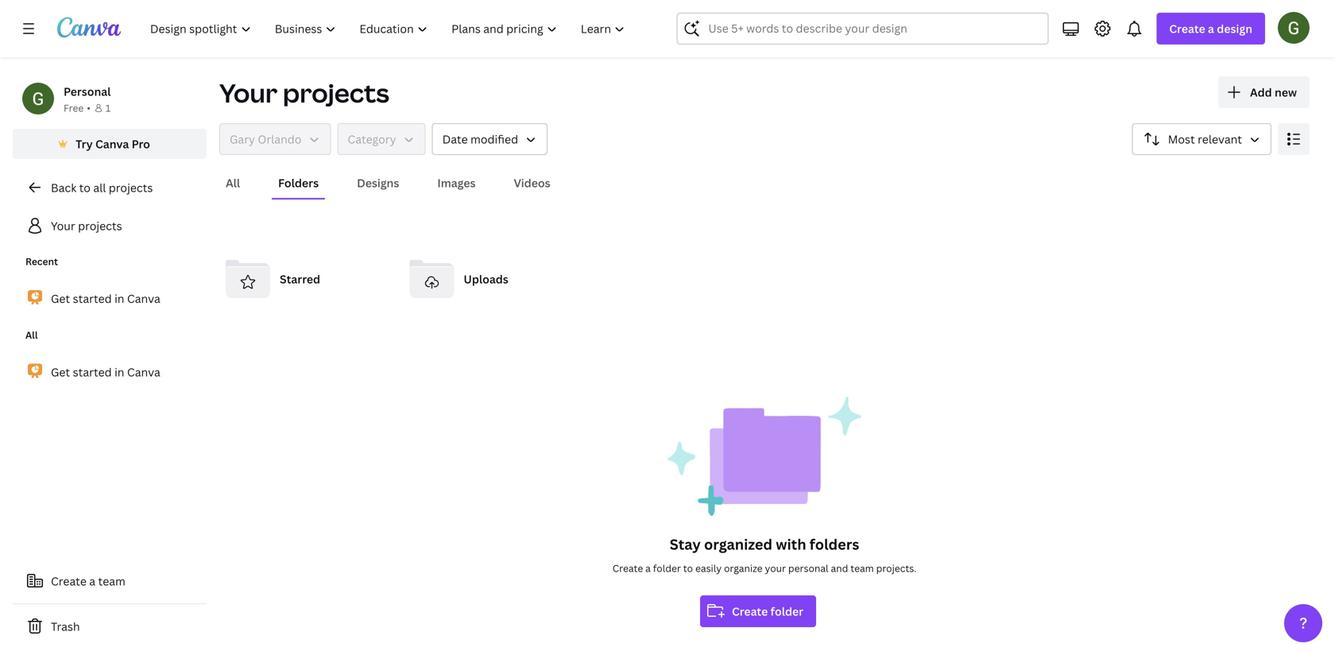 Task type: vqa. For each thing, say whether or not it's contained in the screenshot.
left Your projects
yes



Task type: describe. For each thing, give the bounding box(es) containing it.
create folder button
[[700, 596, 817, 627]]

all button
[[219, 168, 247, 198]]

to inside stay organized with folders create a folder to easily organize your personal and team projects.
[[684, 562, 693, 575]]

uploads
[[464, 272, 509, 287]]

category
[[348, 132, 396, 147]]

your projects link
[[13, 210, 207, 242]]

try canva pro
[[76, 136, 150, 151]]

to inside the back to all projects link
[[79, 180, 91, 195]]

designs button
[[351, 168, 406, 198]]

started for second the get started in canva link
[[73, 364, 112, 379]]

create a design button
[[1157, 13, 1266, 45]]

trash
[[51, 619, 80, 634]]

gary orlando image
[[1279, 12, 1310, 44]]

modified
[[471, 132, 518, 147]]

pro
[[132, 136, 150, 151]]

1 vertical spatial canva
[[127, 291, 160, 306]]

images
[[438, 175, 476, 190]]

folders
[[278, 175, 319, 190]]

images button
[[431, 168, 482, 198]]

starred
[[280, 272, 320, 287]]

new
[[1275, 85, 1298, 100]]

and
[[831, 562, 849, 575]]

orlando
[[258, 132, 302, 147]]

create for create a design
[[1170, 21, 1206, 36]]

in for second the get started in canva link
[[115, 364, 124, 379]]

create for create a team
[[51, 574, 87, 589]]

create for create folder
[[732, 604, 768, 619]]

Date modified button
[[432, 123, 548, 155]]

back
[[51, 180, 77, 195]]

personal
[[789, 562, 829, 575]]

Category button
[[337, 123, 426, 155]]

•
[[87, 101, 91, 114]]

most
[[1169, 132, 1196, 147]]

all inside 'button'
[[226, 175, 240, 190]]

folders button
[[272, 168, 325, 198]]

trash link
[[13, 611, 207, 642]]

create a team
[[51, 574, 126, 589]]

get started in canva for first the get started in canva link
[[51, 291, 160, 306]]

videos
[[514, 175, 551, 190]]

add new
[[1251, 85, 1298, 100]]

get for first the get started in canva link
[[51, 291, 70, 306]]

uploads link
[[403, 250, 575, 308]]

try canva pro button
[[13, 129, 207, 159]]

your inside 'link'
[[51, 218, 75, 233]]

team inside stay organized with folders create a folder to easily organize your personal and team projects.
[[851, 562, 874, 575]]

2 get started in canva link from the top
[[13, 355, 207, 389]]

back to all projects link
[[13, 172, 207, 204]]

your
[[765, 562, 786, 575]]

get for second the get started in canva link
[[51, 364, 70, 379]]

gary
[[230, 132, 255, 147]]

a inside stay organized with folders create a folder to easily organize your personal and team projects.
[[646, 562, 651, 575]]

projects.
[[877, 562, 917, 575]]

all
[[93, 180, 106, 195]]

add
[[1251, 85, 1273, 100]]

folder inside create folder button
[[771, 604, 804, 619]]

create folder
[[732, 604, 804, 619]]

free •
[[64, 101, 91, 114]]



Task type: locate. For each thing, give the bounding box(es) containing it.
create inside create a design dropdown button
[[1170, 21, 1206, 36]]

1 horizontal spatial folder
[[771, 604, 804, 619]]

with
[[776, 535, 807, 554]]

to
[[79, 180, 91, 195], [684, 562, 693, 575]]

get started in canva
[[51, 291, 160, 306], [51, 364, 160, 379]]

projects
[[283, 76, 389, 110], [109, 180, 153, 195], [78, 218, 122, 233]]

a inside dropdown button
[[1209, 21, 1215, 36]]

0 vertical spatial get started in canva
[[51, 291, 160, 306]]

a inside button
[[89, 574, 96, 589]]

a for design
[[1209, 21, 1215, 36]]

folder down 'your'
[[771, 604, 804, 619]]

a left design at the right
[[1209, 21, 1215, 36]]

organized
[[704, 535, 773, 554]]

your projects down all
[[51, 218, 122, 233]]

0 horizontal spatial to
[[79, 180, 91, 195]]

1 vertical spatial get started in canva
[[51, 364, 160, 379]]

your projects
[[219, 76, 389, 110], [51, 218, 122, 233]]

create inside create folder button
[[732, 604, 768, 619]]

1 get started in canva link from the top
[[13, 281, 207, 315]]

your projects inside 'link'
[[51, 218, 122, 233]]

2 get started in canva from the top
[[51, 364, 160, 379]]

create inside create a team button
[[51, 574, 87, 589]]

1 vertical spatial started
[[73, 364, 112, 379]]

stay
[[670, 535, 701, 554]]

0 horizontal spatial team
[[98, 574, 126, 589]]

0 horizontal spatial your
[[51, 218, 75, 233]]

design
[[1218, 21, 1253, 36]]

1 vertical spatial in
[[115, 364, 124, 379]]

1 horizontal spatial team
[[851, 562, 874, 575]]

create a design
[[1170, 21, 1253, 36]]

in
[[115, 291, 124, 306], [115, 364, 124, 379]]

1 horizontal spatial all
[[226, 175, 240, 190]]

create a team button
[[13, 565, 207, 597]]

a left easily
[[646, 562, 651, 575]]

1 vertical spatial get started in canva link
[[13, 355, 207, 389]]

gary orlando
[[230, 132, 302, 147]]

1 vertical spatial all
[[25, 328, 38, 342]]

2 get from the top
[[51, 364, 70, 379]]

projects down all
[[78, 218, 122, 233]]

to left all
[[79, 180, 91, 195]]

0 horizontal spatial your projects
[[51, 218, 122, 233]]

your
[[219, 76, 278, 110], [51, 218, 75, 233]]

personal
[[64, 84, 111, 99]]

1 horizontal spatial to
[[684, 562, 693, 575]]

organize
[[724, 562, 763, 575]]

stay organized with folders create a folder to easily organize your personal and team projects.
[[613, 535, 917, 575]]

started
[[73, 291, 112, 306], [73, 364, 112, 379]]

get started in canva for second the get started in canva link
[[51, 364, 160, 379]]

started for first the get started in canva link
[[73, 291, 112, 306]]

your projects up orlando
[[219, 76, 389, 110]]

0 vertical spatial canva
[[95, 136, 129, 151]]

canva inside button
[[95, 136, 129, 151]]

0 vertical spatial to
[[79, 180, 91, 195]]

projects up category
[[283, 76, 389, 110]]

1 in from the top
[[115, 291, 124, 306]]

2 started from the top
[[73, 364, 112, 379]]

a
[[1209, 21, 1215, 36], [646, 562, 651, 575], [89, 574, 96, 589]]

1 horizontal spatial your
[[219, 76, 278, 110]]

your up gary at the left of page
[[219, 76, 278, 110]]

0 horizontal spatial a
[[89, 574, 96, 589]]

0 vertical spatial started
[[73, 291, 112, 306]]

get
[[51, 291, 70, 306], [51, 364, 70, 379]]

create
[[1170, 21, 1206, 36], [613, 562, 643, 575], [51, 574, 87, 589], [732, 604, 768, 619]]

2 vertical spatial canva
[[127, 364, 160, 379]]

1 vertical spatial to
[[684, 562, 693, 575]]

1 get from the top
[[51, 291, 70, 306]]

0 vertical spatial in
[[115, 291, 124, 306]]

starred link
[[219, 250, 391, 308]]

try
[[76, 136, 93, 151]]

1 vertical spatial your
[[51, 218, 75, 233]]

None search field
[[677, 13, 1049, 45]]

most relevant
[[1169, 132, 1243, 147]]

team inside button
[[98, 574, 126, 589]]

in for first the get started in canva link
[[115, 291, 124, 306]]

folders
[[810, 535, 860, 554]]

0 vertical spatial all
[[226, 175, 240, 190]]

folder
[[653, 562, 681, 575], [771, 604, 804, 619]]

1 get started in canva from the top
[[51, 291, 160, 306]]

date
[[443, 132, 468, 147]]

1 horizontal spatial your projects
[[219, 76, 389, 110]]

1 vertical spatial get
[[51, 364, 70, 379]]

recent
[[25, 255, 58, 268]]

top level navigation element
[[140, 13, 639, 45]]

free
[[64, 101, 84, 114]]

0 vertical spatial get
[[51, 291, 70, 306]]

Owner button
[[219, 123, 331, 155]]

projects inside 'link'
[[78, 218, 122, 233]]

team up the trash link
[[98, 574, 126, 589]]

0 vertical spatial get started in canva link
[[13, 281, 207, 315]]

folder down stay
[[653, 562, 681, 575]]

1
[[106, 101, 111, 114]]

your down back
[[51, 218, 75, 233]]

videos button
[[508, 168, 557, 198]]

a up the trash link
[[89, 574, 96, 589]]

2 in from the top
[[115, 364, 124, 379]]

1 horizontal spatial a
[[646, 562, 651, 575]]

a for team
[[89, 574, 96, 589]]

0 horizontal spatial all
[[25, 328, 38, 342]]

all down recent
[[25, 328, 38, 342]]

team
[[851, 562, 874, 575], [98, 574, 126, 589]]

2 vertical spatial projects
[[78, 218, 122, 233]]

create inside stay organized with folders create a folder to easily organize your personal and team projects.
[[613, 562, 643, 575]]

canva
[[95, 136, 129, 151], [127, 291, 160, 306], [127, 364, 160, 379]]

2 horizontal spatial a
[[1209, 21, 1215, 36]]

team right and
[[851, 562, 874, 575]]

to left easily
[[684, 562, 693, 575]]

all down gary at the left of page
[[226, 175, 240, 190]]

get started in canva link
[[13, 281, 207, 315], [13, 355, 207, 389]]

easily
[[696, 562, 722, 575]]

1 started from the top
[[73, 291, 112, 306]]

folder inside stay organized with folders create a folder to easily organize your personal and team projects.
[[653, 562, 681, 575]]

add new button
[[1219, 76, 1310, 108]]

relevant
[[1198, 132, 1243, 147]]

all
[[226, 175, 240, 190], [25, 328, 38, 342]]

back to all projects
[[51, 180, 153, 195]]

0 vertical spatial your
[[219, 76, 278, 110]]

date modified
[[443, 132, 518, 147]]

1 vertical spatial your projects
[[51, 218, 122, 233]]

projects right all
[[109, 180, 153, 195]]

Sort by button
[[1133, 123, 1272, 155]]

1 vertical spatial folder
[[771, 604, 804, 619]]

1 vertical spatial projects
[[109, 180, 153, 195]]

0 horizontal spatial folder
[[653, 562, 681, 575]]

0 vertical spatial your projects
[[219, 76, 389, 110]]

0 vertical spatial projects
[[283, 76, 389, 110]]

0 vertical spatial folder
[[653, 562, 681, 575]]

Search search field
[[709, 14, 1017, 44]]

designs
[[357, 175, 399, 190]]



